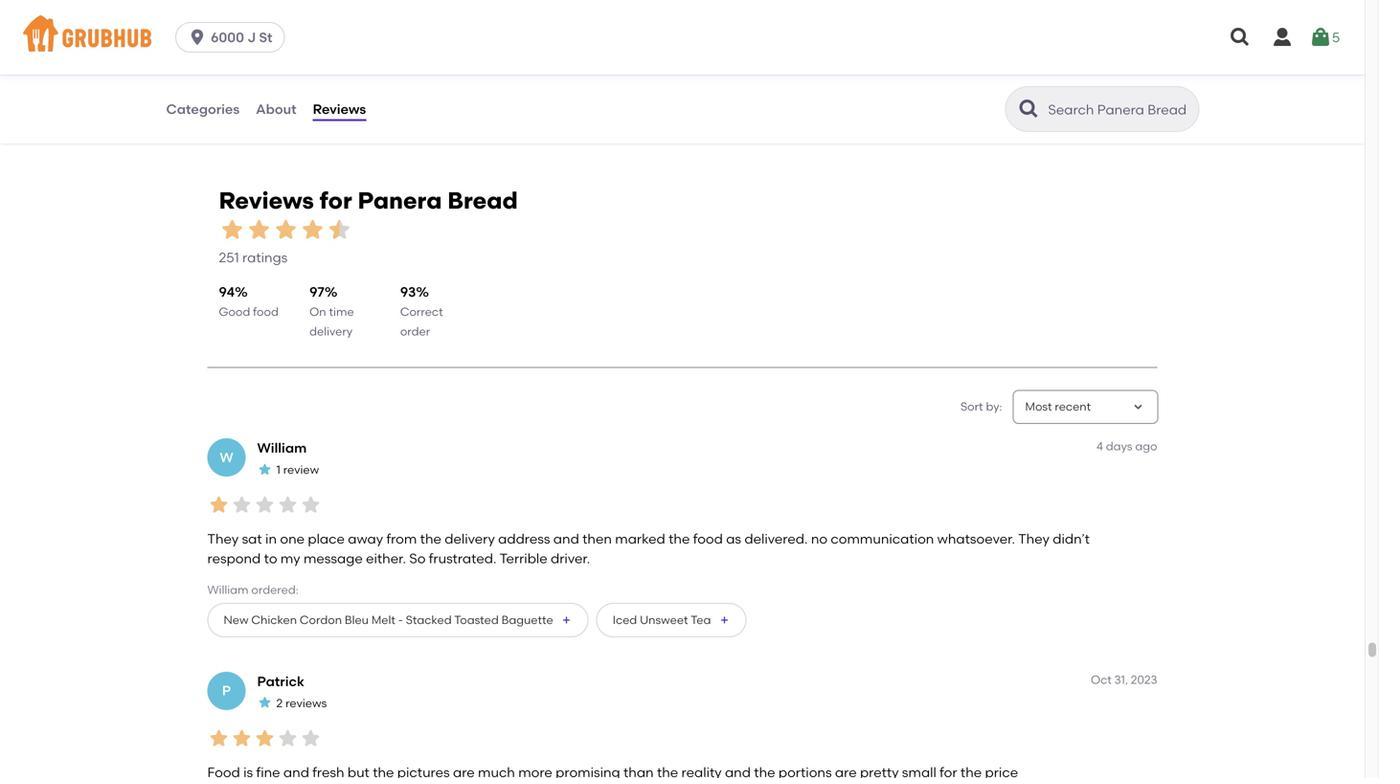 Task type: describe. For each thing, give the bounding box(es) containing it.
one
[[280, 531, 305, 547]]

svg image for 6000 j st
[[188, 28, 207, 47]]

didn't
[[1053, 531, 1090, 547]]

ago
[[1135, 440, 1157, 454]]

ratings for 651 ratings
[[1126, 86, 1172, 102]]

good
[[219, 305, 250, 319]]

bleu
[[345, 613, 369, 627]]

4 days ago
[[1097, 440, 1157, 454]]

2 they from the left
[[1018, 531, 1050, 547]]

6000 j st
[[211, 29, 272, 45]]

new chicken cordon bleu melt - stacked toasted baguette
[[224, 613, 553, 627]]

review
[[283, 463, 319, 477]]

2 the from the left
[[669, 531, 690, 547]]

days
[[1106, 440, 1132, 454]]

251
[[219, 250, 239, 266]]

2 reviews
[[276, 697, 327, 711]]

caret down icon image
[[1131, 400, 1146, 415]]

mi for 3.98
[[219, 82, 233, 96]]

reviews button
[[312, 75, 367, 144]]

unsweet
[[640, 613, 688, 627]]

my
[[281, 550, 300, 567]]

651 ratings
[[1103, 86, 1172, 102]]

oct 31, 2023
[[1091, 673, 1157, 687]]

william ordered:
[[207, 583, 299, 597]]

american
[[220, 41, 275, 55]]

baguette
[[501, 613, 553, 627]]

time
[[329, 305, 354, 319]]

from
[[386, 531, 417, 547]]

31,
[[1114, 673, 1128, 687]]

1 the from the left
[[420, 531, 441, 547]]

as
[[726, 531, 741, 547]]

15–25 min 3.98 mi
[[193, 66, 247, 96]]

frustrated.
[[429, 550, 497, 567]]

10–20 for 2.21
[[535, 66, 566, 80]]

min for 10–20 min 2.21 mi
[[569, 66, 590, 80]]

mi for 2.21
[[559, 82, 573, 96]]

about button
[[255, 75, 297, 144]]

1
[[276, 463, 280, 477]]

2
[[276, 697, 283, 711]]

and
[[553, 531, 579, 547]]

1 review
[[276, 463, 319, 477]]

communication
[[831, 531, 934, 547]]

patrick
[[257, 674, 304, 690]]

bread
[[448, 187, 518, 215]]

terrible
[[500, 550, 547, 567]]

94 good food
[[219, 284, 279, 319]]

reviews for reviews for panera bread
[[219, 187, 314, 215]]

away
[[348, 531, 383, 547]]

morton's the steakhouse
[[193, 16, 383, 35]]

93
[[400, 284, 416, 300]]

2.54
[[877, 82, 900, 96]]

subscription pass image
[[193, 41, 212, 56]]

3.98
[[193, 82, 215, 96]]

5 button
[[1309, 20, 1340, 55]]

new
[[224, 613, 249, 627]]

most
[[1025, 400, 1052, 414]]

address
[[498, 531, 550, 547]]

food inside 94 good food
[[253, 305, 279, 319]]

categories
[[166, 101, 240, 117]]

then
[[582, 531, 612, 547]]

ordered:
[[251, 583, 299, 597]]

sort
[[961, 400, 983, 414]]

about
[[256, 101, 296, 117]]

melt
[[371, 613, 395, 627]]

by:
[[986, 400, 1002, 414]]

Search Panera Bread search field
[[1046, 101, 1193, 119]]

251 ratings
[[219, 250, 288, 266]]

reviews for reviews
[[313, 101, 366, 117]]

sort by:
[[961, 400, 1002, 414]]

most recent
[[1025, 400, 1091, 414]]

correct
[[400, 305, 443, 319]]

marked
[[615, 531, 665, 547]]

2 svg image from the left
[[1271, 26, 1294, 49]]

min for 15–25 min 3.98 mi
[[226, 66, 247, 80]]

for
[[320, 187, 352, 215]]

toasted
[[454, 613, 499, 627]]

they sat in one place away from the delivery address and then marked the food as delivered. no communication whatsoever. they didn't respond to my message either. so frustrated. terrible driver.
[[207, 531, 1090, 567]]

stacked
[[406, 613, 452, 627]]

iced
[[613, 613, 637, 627]]



Task type: vqa. For each thing, say whether or not it's contained in the screenshot.
left 10–20
yes



Task type: locate. For each thing, give the bounding box(es) containing it.
mi
[[219, 82, 233, 96], [559, 82, 573, 96], [904, 82, 918, 96]]

15–25
[[193, 66, 224, 80]]

plus icon image inside iced unsweet tea button
[[719, 615, 730, 626]]

10–20 up 2.21
[[535, 66, 566, 80]]

iced unsweet tea
[[613, 613, 711, 627]]

0 vertical spatial delivery
[[309, 325, 353, 338]]

6000
[[211, 29, 244, 45]]

delivery
[[309, 325, 353, 338], [445, 531, 495, 547]]

reviews
[[313, 101, 366, 117], [219, 187, 314, 215]]

on
[[309, 305, 326, 319]]

1 mi from the left
[[219, 82, 233, 96]]

1 they from the left
[[207, 531, 239, 547]]

2 plus icon image from the left
[[719, 615, 730, 626]]

p
[[222, 683, 231, 699]]

10–20 min 2.21 mi
[[535, 66, 590, 96]]

plus icon image inside new chicken cordon bleu melt - stacked toasted baguette button
[[561, 615, 572, 626]]

10–20
[[535, 66, 566, 80], [877, 66, 909, 80]]

star icon image
[[411, 65, 426, 80], [426, 65, 441, 80], [441, 65, 457, 80], [457, 65, 472, 80], [472, 65, 487, 80], [753, 65, 768, 80], [768, 65, 784, 80], [784, 65, 799, 80], [799, 65, 814, 80], [814, 65, 830, 80], [1095, 65, 1110, 80], [1110, 65, 1126, 80], [1126, 65, 1141, 80], [1141, 65, 1156, 80], [1156, 65, 1172, 80], [1156, 65, 1172, 80], [219, 216, 246, 243], [246, 216, 272, 243], [272, 216, 299, 243], [299, 216, 326, 243], [326, 216, 353, 243], [326, 216, 353, 243], [257, 462, 272, 477], [207, 494, 230, 517], [230, 494, 253, 517], [253, 494, 276, 517], [276, 494, 299, 517], [299, 494, 322, 517], [257, 695, 272, 711], [207, 727, 230, 750], [230, 727, 253, 750], [253, 727, 276, 750], [276, 727, 299, 750], [299, 727, 322, 750]]

2 horizontal spatial mi
[[904, 82, 918, 96]]

min inside 10–20 min 2.54 mi
[[911, 66, 932, 80]]

they
[[207, 531, 239, 547], [1018, 531, 1050, 547]]

0 horizontal spatial ratings
[[242, 250, 288, 266]]

0 horizontal spatial 10–20
[[535, 66, 566, 80]]

3 min from the left
[[911, 66, 932, 80]]

food
[[253, 305, 279, 319], [693, 531, 723, 547]]

0 horizontal spatial min
[[226, 66, 247, 80]]

ratings right 651
[[1126, 86, 1172, 102]]

0 horizontal spatial william
[[207, 583, 249, 597]]

10–20 min 2.54 mi
[[877, 66, 932, 96]]

1 horizontal spatial mi
[[559, 82, 573, 96]]

4
[[1097, 440, 1103, 454]]

3 mi from the left
[[904, 82, 918, 96]]

delivered.
[[745, 531, 808, 547]]

w
[[220, 450, 233, 466]]

min
[[226, 66, 247, 80], [569, 66, 590, 80], [911, 66, 932, 80]]

plus icon image right baguette
[[561, 615, 572, 626]]

either.
[[366, 550, 406, 567]]

morton's the steakhouse link
[[193, 15, 487, 37]]

1 min from the left
[[226, 66, 247, 80]]

place
[[308, 531, 345, 547]]

1 plus icon image from the left
[[561, 615, 572, 626]]

respond
[[207, 550, 261, 567]]

0 horizontal spatial svg image
[[1229, 26, 1252, 49]]

min inside 10–20 min 2.21 mi
[[569, 66, 590, 80]]

1 horizontal spatial plus icon image
[[719, 615, 730, 626]]

no
[[811, 531, 828, 547]]

svg image inside 5 button
[[1309, 26, 1332, 49]]

tea
[[691, 613, 711, 627]]

1 horizontal spatial the
[[669, 531, 690, 547]]

j
[[247, 29, 256, 45]]

svg image for 5
[[1309, 26, 1332, 49]]

1 horizontal spatial food
[[693, 531, 723, 547]]

st
[[259, 29, 272, 45]]

1 horizontal spatial william
[[257, 440, 307, 456]]

categories button
[[165, 75, 241, 144]]

reviews for panera bread
[[219, 187, 518, 215]]

1 horizontal spatial svg image
[[1271, 26, 1294, 49]]

plus icon image for new chicken cordon bleu melt - stacked toasted baguette
[[561, 615, 572, 626]]

0 vertical spatial reviews
[[313, 101, 366, 117]]

1 horizontal spatial svg image
[[1309, 26, 1332, 49]]

food inside they sat in one place away from the delivery address and then marked the food as delivered. no communication whatsoever. they didn't respond to my message either. so frustrated. terrible driver.
[[693, 531, 723, 547]]

the
[[262, 16, 290, 35]]

to
[[264, 550, 277, 567]]

cordon
[[300, 613, 342, 627]]

0 vertical spatial ratings
[[1126, 86, 1172, 102]]

mi right "2.54"
[[904, 82, 918, 96]]

2023
[[1131, 673, 1157, 687]]

william up new
[[207, 583, 249, 597]]

delivery inside they sat in one place away from the delivery address and then marked the food as delivered. no communication whatsoever. they didn't respond to my message either. so frustrated. terrible driver.
[[445, 531, 495, 547]]

william
[[257, 440, 307, 456], [207, 583, 249, 597]]

2 horizontal spatial min
[[911, 66, 932, 80]]

sat
[[242, 531, 262, 547]]

1 vertical spatial reviews
[[219, 187, 314, 215]]

mi inside 10–20 min 2.54 mi
[[904, 82, 918, 96]]

1 vertical spatial food
[[693, 531, 723, 547]]

reviews right about
[[313, 101, 366, 117]]

william up 1
[[257, 440, 307, 456]]

svg image
[[1229, 26, 1252, 49], [1271, 26, 1294, 49]]

5
[[1332, 29, 1340, 45]]

plus icon image for iced unsweet tea
[[719, 615, 730, 626]]

svg image
[[1309, 26, 1332, 49], [188, 28, 207, 47]]

panera
[[358, 187, 442, 215]]

chicken
[[251, 613, 297, 627]]

morton's
[[193, 16, 259, 35]]

plus icon image
[[561, 615, 572, 626], [719, 615, 730, 626]]

97
[[309, 284, 325, 300]]

new chicken cordon bleu melt - stacked toasted baguette button
[[207, 603, 589, 638]]

10–20 inside 10–20 min 2.54 mi
[[877, 66, 909, 80]]

1 vertical spatial william
[[207, 583, 249, 597]]

they left didn't
[[1018, 531, 1050, 547]]

94
[[219, 284, 235, 300]]

1 horizontal spatial 10–20
[[877, 66, 909, 80]]

reviews up 251 ratings
[[219, 187, 314, 215]]

delivery up frustrated.
[[445, 531, 495, 547]]

min inside 15–25 min 3.98 mi
[[226, 66, 247, 80]]

whatsoever.
[[937, 531, 1015, 547]]

in
[[265, 531, 277, 547]]

0 horizontal spatial the
[[420, 531, 441, 547]]

search icon image
[[1018, 98, 1041, 121]]

651
[[1103, 86, 1123, 102]]

2 10–20 from the left
[[877, 66, 909, 80]]

oct
[[1091, 673, 1112, 687]]

mi right 3.98
[[219, 82, 233, 96]]

1 horizontal spatial delivery
[[445, 531, 495, 547]]

1 horizontal spatial ratings
[[1126, 86, 1172, 102]]

min for 10–20 min 2.54 mi
[[911, 66, 932, 80]]

the
[[420, 531, 441, 547], [669, 531, 690, 547]]

0 horizontal spatial svg image
[[188, 28, 207, 47]]

1 10–20 from the left
[[535, 66, 566, 80]]

10–20 for 2.54
[[877, 66, 909, 80]]

message
[[304, 550, 363, 567]]

the up so
[[420, 531, 441, 547]]

0 vertical spatial william
[[257, 440, 307, 456]]

steakhouse
[[294, 16, 383, 35]]

so
[[409, 550, 426, 567]]

10–20 up "2.54"
[[877, 66, 909, 80]]

svg image inside 6000 j st 'button'
[[188, 28, 207, 47]]

0 horizontal spatial mi
[[219, 82, 233, 96]]

0 horizontal spatial delivery
[[309, 325, 353, 338]]

93 correct order
[[400, 284, 443, 338]]

2 mi from the left
[[559, 82, 573, 96]]

reviews inside button
[[313, 101, 366, 117]]

0 horizontal spatial food
[[253, 305, 279, 319]]

william for william ordered:
[[207, 583, 249, 597]]

william for william
[[257, 440, 307, 456]]

food right good at the top left of the page
[[253, 305, 279, 319]]

Sort by: field
[[1025, 399, 1091, 416]]

recent
[[1055, 400, 1091, 414]]

2 min from the left
[[569, 66, 590, 80]]

ratings for 251 ratings
[[242, 250, 288, 266]]

mi inside 10–20 min 2.21 mi
[[559, 82, 573, 96]]

ratings
[[1126, 86, 1172, 102], [242, 250, 288, 266]]

they up respond
[[207, 531, 239, 547]]

2.21
[[535, 82, 555, 96]]

delivery down time
[[309, 325, 353, 338]]

delivery inside 97 on time delivery
[[309, 325, 353, 338]]

mi right 2.21
[[559, 82, 573, 96]]

0 vertical spatial food
[[253, 305, 279, 319]]

driver.
[[551, 550, 590, 567]]

the right marked
[[669, 531, 690, 547]]

mi for 2.54
[[904, 82, 918, 96]]

1 vertical spatial delivery
[[445, 531, 495, 547]]

mi inside 15–25 min 3.98 mi
[[219, 82, 233, 96]]

0 horizontal spatial plus icon image
[[561, 615, 572, 626]]

6000 j st button
[[175, 22, 293, 53]]

plus icon image right tea
[[719, 615, 730, 626]]

0 horizontal spatial they
[[207, 531, 239, 547]]

reviews
[[285, 697, 327, 711]]

iced unsweet tea button
[[596, 603, 746, 638]]

1 svg image from the left
[[1229, 26, 1252, 49]]

1 vertical spatial ratings
[[242, 250, 288, 266]]

1 horizontal spatial min
[[569, 66, 590, 80]]

-
[[398, 613, 403, 627]]

order
[[400, 325, 430, 338]]

food left as
[[693, 531, 723, 547]]

97 on time delivery
[[309, 284, 354, 338]]

1 horizontal spatial they
[[1018, 531, 1050, 547]]

main navigation navigation
[[0, 0, 1365, 75]]

ratings right 251
[[242, 250, 288, 266]]

10–20 inside 10–20 min 2.21 mi
[[535, 66, 566, 80]]



